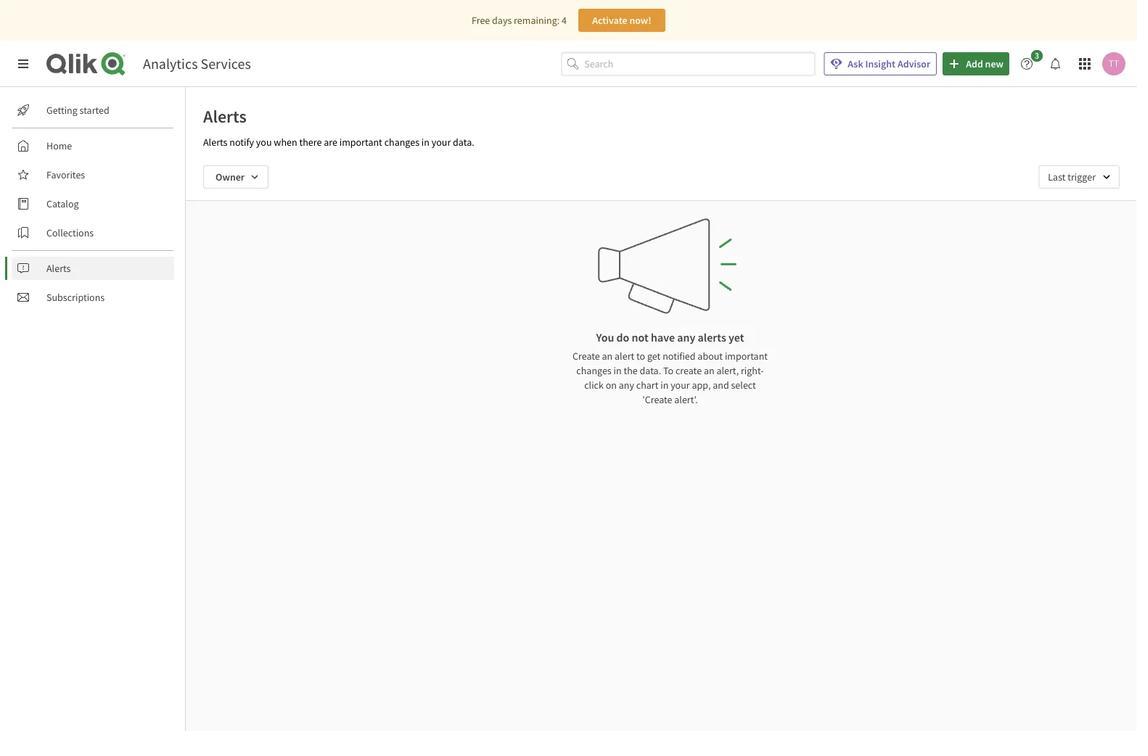 Task type: describe. For each thing, give the bounding box(es) containing it.
owner button
[[203, 166, 269, 189]]

add
[[967, 57, 984, 70]]

getting started link
[[12, 99, 174, 122]]

insight
[[866, 57, 896, 70]]

favorites
[[46, 168, 85, 182]]

1 horizontal spatial any
[[678, 330, 696, 345]]

create
[[573, 350, 600, 363]]

'create
[[643, 394, 673, 407]]

ask insight advisor button
[[824, 52, 938, 76]]

analytics services
[[143, 55, 251, 73]]

activate now!
[[593, 14, 652, 27]]

1 horizontal spatial an
[[704, 365, 715, 378]]

ask insight advisor
[[848, 57, 931, 70]]

do
[[617, 330, 630, 345]]

searchbar element
[[562, 52, 816, 76]]

services
[[201, 55, 251, 73]]

to
[[664, 365, 674, 378]]

to
[[637, 350, 646, 363]]

have
[[651, 330, 675, 345]]

not
[[632, 330, 649, 345]]

data. inside you do not have any alerts yet create an alert to get notified about important changes in the data. to create an alert, right- click on any chart in your app, and select 'create alert'.
[[640, 365, 662, 378]]

and
[[713, 379, 730, 392]]

catalog
[[46, 198, 79, 211]]

0 horizontal spatial any
[[619, 379, 635, 392]]

0 horizontal spatial changes
[[385, 136, 420, 149]]

activate
[[593, 14, 628, 27]]

alert'.
[[675, 394, 698, 407]]

Search text field
[[585, 52, 816, 76]]

you
[[256, 136, 272, 149]]

started
[[80, 104, 109, 117]]

0 vertical spatial alerts
[[203, 105, 247, 127]]

new
[[986, 57, 1004, 70]]

add new
[[967, 57, 1004, 70]]

3 button
[[1016, 50, 1048, 76]]

0 vertical spatial in
[[422, 136, 430, 149]]

create
[[676, 365, 702, 378]]

collections
[[46, 227, 94, 240]]

alerts notify you when there are important changes in your data.
[[203, 136, 475, 149]]

free
[[472, 14, 490, 27]]

1 vertical spatial alerts
[[203, 136, 228, 149]]

alert,
[[717, 365, 739, 378]]

collections link
[[12, 221, 174, 245]]

about
[[698, 350, 723, 363]]

close sidebar menu image
[[17, 58, 29, 70]]

1 vertical spatial in
[[614, 365, 622, 378]]



Task type: locate. For each thing, give the bounding box(es) containing it.
notify
[[230, 136, 254, 149]]

any down the
[[619, 379, 635, 392]]

trigger
[[1068, 171, 1096, 184]]

2 vertical spatial in
[[661, 379, 669, 392]]

alerts left notify
[[203, 136, 228, 149]]

activate now! link
[[579, 9, 666, 32]]

1 horizontal spatial data.
[[640, 365, 662, 378]]

chart
[[637, 379, 659, 392]]

navigation pane element
[[0, 93, 185, 315]]

changes up click
[[577, 365, 612, 378]]

the
[[624, 365, 638, 378]]

your
[[432, 136, 451, 149], [671, 379, 690, 392]]

1 vertical spatial changes
[[577, 365, 612, 378]]

catalog link
[[12, 192, 174, 216]]

changes right are
[[385, 136, 420, 149]]

you do not have any alerts yet create an alert to get notified about important changes in the data. to create an alert, right- click on any chart in your app, and select 'create alert'.
[[573, 330, 768, 407]]

data.
[[453, 136, 475, 149], [640, 365, 662, 378]]

important right are
[[340, 136, 383, 149]]

an
[[602, 350, 613, 363], [704, 365, 715, 378]]

alerts up notify
[[203, 105, 247, 127]]

subscriptions link
[[12, 286, 174, 309]]

home link
[[12, 134, 174, 158]]

owner
[[216, 171, 245, 184]]

home
[[46, 139, 72, 152]]

remaining:
[[514, 14, 560, 27]]

in
[[422, 136, 430, 149], [614, 365, 622, 378], [661, 379, 669, 392]]

click
[[585, 379, 604, 392]]

3
[[1035, 50, 1040, 61]]

0 horizontal spatial data.
[[453, 136, 475, 149]]

changes inside you do not have any alerts yet create an alert to get notified about important changes in the data. to create an alert, right- click on any chart in your app, and select 'create alert'.
[[577, 365, 612, 378]]

app,
[[692, 379, 711, 392]]

select
[[732, 379, 756, 392]]

an left alert
[[602, 350, 613, 363]]

1 horizontal spatial changes
[[577, 365, 612, 378]]

alerts link
[[12, 257, 174, 280]]

terry turtle image
[[1103, 52, 1126, 76]]

subscriptions
[[46, 291, 105, 304]]

1 vertical spatial any
[[619, 379, 635, 392]]

advisor
[[898, 57, 931, 70]]

when
[[274, 136, 297, 149]]

ask
[[848, 57, 864, 70]]

1 vertical spatial important
[[725, 350, 768, 363]]

there
[[299, 136, 322, 149]]

1 horizontal spatial in
[[614, 365, 622, 378]]

2 horizontal spatial in
[[661, 379, 669, 392]]

getting
[[46, 104, 78, 117]]

on
[[606, 379, 617, 392]]

0 horizontal spatial an
[[602, 350, 613, 363]]

1 vertical spatial an
[[704, 365, 715, 378]]

0 vertical spatial changes
[[385, 136, 420, 149]]

an down about
[[704, 365, 715, 378]]

any up notified
[[678, 330, 696, 345]]

alerts up subscriptions
[[46, 262, 71, 275]]

analytics services element
[[143, 55, 251, 73]]

0 horizontal spatial your
[[432, 136, 451, 149]]

Last trigger field
[[1039, 166, 1120, 189]]

0 horizontal spatial important
[[340, 136, 383, 149]]

alerts
[[203, 105, 247, 127], [203, 136, 228, 149], [46, 262, 71, 275]]

0 vertical spatial an
[[602, 350, 613, 363]]

right-
[[741, 365, 764, 378]]

0 vertical spatial your
[[432, 136, 451, 149]]

now!
[[630, 14, 652, 27]]

free days remaining: 4
[[472, 14, 567, 27]]

favorites link
[[12, 163, 174, 187]]

important up right-
[[725, 350, 768, 363]]

add new button
[[943, 52, 1010, 76]]

days
[[492, 14, 512, 27]]

0 vertical spatial important
[[340, 136, 383, 149]]

important
[[340, 136, 383, 149], [725, 350, 768, 363]]

last
[[1049, 171, 1066, 184]]

analytics
[[143, 55, 198, 73]]

you
[[596, 330, 615, 345]]

are
[[324, 136, 338, 149]]

1 horizontal spatial your
[[671, 379, 690, 392]]

notified
[[663, 350, 696, 363]]

1 vertical spatial your
[[671, 379, 690, 392]]

alerts inside the navigation pane element
[[46, 262, 71, 275]]

1 horizontal spatial important
[[725, 350, 768, 363]]

0 horizontal spatial in
[[422, 136, 430, 149]]

alert
[[615, 350, 635, 363]]

0 vertical spatial data.
[[453, 136, 475, 149]]

yet
[[729, 330, 745, 345]]

0 vertical spatial any
[[678, 330, 696, 345]]

2 vertical spatial alerts
[[46, 262, 71, 275]]

filters region
[[186, 154, 1138, 200]]

1 vertical spatial data.
[[640, 365, 662, 378]]

your inside you do not have any alerts yet create an alert to get notified about important changes in the data. to create an alert, right- click on any chart in your app, and select 'create alert'.
[[671, 379, 690, 392]]

getting started
[[46, 104, 109, 117]]

any
[[678, 330, 696, 345], [619, 379, 635, 392]]

get
[[648, 350, 661, 363]]

4
[[562, 14, 567, 27]]

last trigger
[[1049, 171, 1096, 184]]

important inside you do not have any alerts yet create an alert to get notified about important changes in the data. to create an alert, right- click on any chart in your app, and select 'create alert'.
[[725, 350, 768, 363]]

changes
[[385, 136, 420, 149], [577, 365, 612, 378]]

alerts
[[698, 330, 727, 345]]



Task type: vqa. For each thing, say whether or not it's contained in the screenshot.
Favorites link
yes



